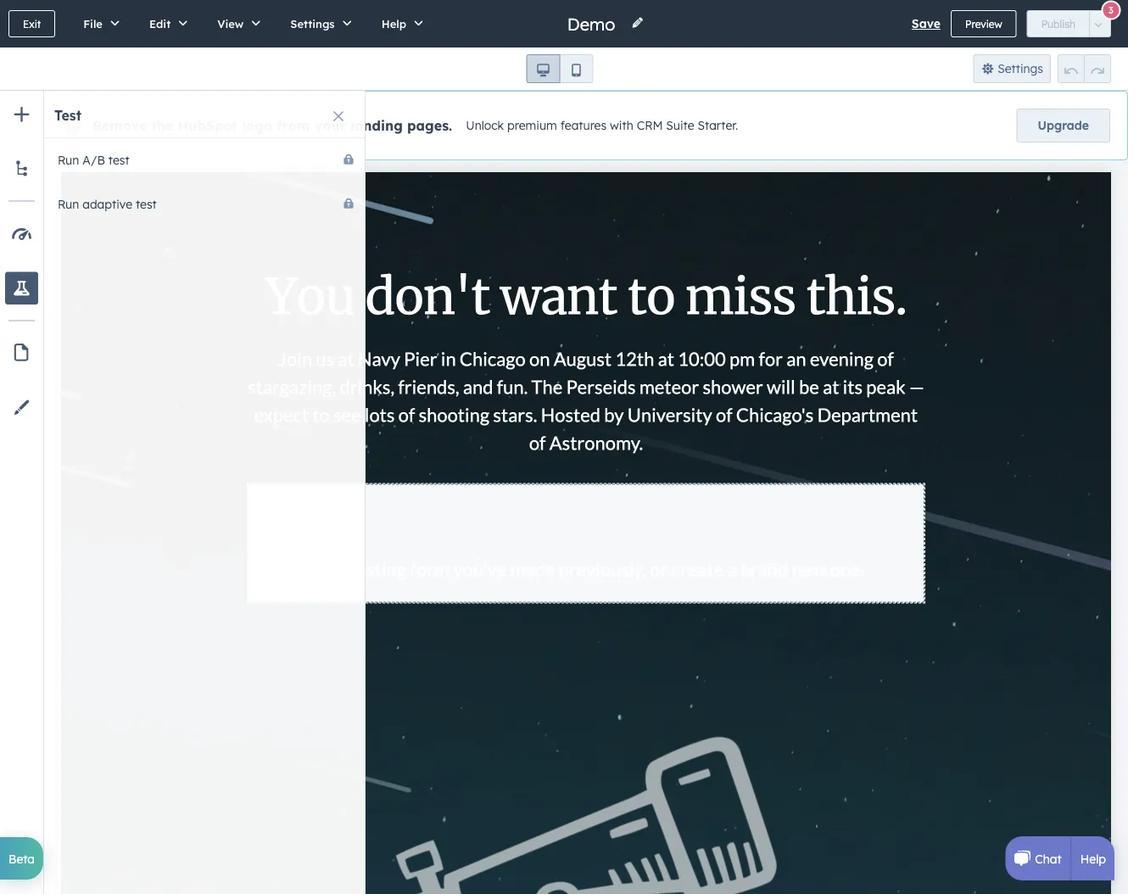 Task type: describe. For each thing, give the bounding box(es) containing it.
logo
[[242, 117, 273, 134]]

1 group from the left
[[527, 54, 594, 83]]

save
[[912, 16, 941, 31]]

run adaptive test button
[[48, 182, 365, 227]]

publish group
[[1027, 10, 1112, 37]]

remove
[[92, 117, 147, 134]]

test for run adaptive test
[[136, 197, 157, 212]]

edit button
[[131, 0, 200, 48]]

unlock premium features with crm suite starter.
[[466, 118, 738, 133]]

upgrade link
[[1017, 109, 1111, 143]]

hubspot
[[178, 117, 238, 134]]

0 vertical spatial settings button
[[273, 0, 364, 48]]

2 group from the left
[[1058, 54, 1112, 83]]

suite
[[666, 118, 695, 133]]

unlock
[[466, 118, 504, 133]]

help button
[[364, 0, 435, 48]]

preview
[[966, 17, 1003, 30]]

run for run a/b test
[[58, 153, 79, 168]]

pages.
[[407, 117, 452, 134]]

close image
[[333, 111, 344, 121]]

your
[[314, 117, 346, 134]]

a/b
[[83, 153, 105, 168]]

run for run adaptive test
[[58, 197, 79, 212]]

run adaptive test
[[58, 197, 157, 212]]

the
[[152, 117, 174, 134]]

save button
[[912, 14, 941, 34]]

chat
[[1036, 851, 1062, 866]]

crm
[[637, 118, 663, 133]]

view button
[[200, 0, 273, 48]]



Task type: locate. For each thing, give the bounding box(es) containing it.
features
[[561, 118, 607, 133]]

2 run from the top
[[58, 197, 79, 212]]

group up features
[[527, 54, 594, 83]]

beta
[[8, 851, 35, 866]]

test
[[54, 107, 81, 124]]

publish button
[[1027, 10, 1090, 37]]

0 horizontal spatial help
[[382, 17, 407, 31]]

edit
[[149, 17, 171, 31]]

test right a/b
[[108, 153, 130, 168]]

from
[[277, 117, 310, 134]]

0 horizontal spatial settings
[[290, 17, 335, 31]]

run a/b test
[[58, 153, 130, 168]]

test
[[108, 153, 130, 168], [136, 197, 157, 212]]

upgrade
[[1038, 118, 1090, 133]]

test right adaptive
[[136, 197, 157, 212]]

landing
[[351, 117, 403, 134]]

with
[[610, 118, 634, 133]]

run left a/b
[[58, 153, 79, 168]]

file
[[83, 17, 103, 31]]

view
[[217, 17, 244, 31]]

1 run from the top
[[58, 153, 79, 168]]

beta button
[[0, 838, 43, 880]]

test for run a/b test
[[108, 153, 130, 168]]

run inside run adaptive test button
[[58, 197, 79, 212]]

run
[[58, 153, 79, 168], [58, 197, 79, 212]]

help inside help button
[[382, 17, 407, 31]]

1 horizontal spatial settings button
[[974, 54, 1051, 83]]

0 vertical spatial test
[[108, 153, 130, 168]]

1 horizontal spatial settings
[[998, 61, 1044, 76]]

preview button
[[951, 10, 1017, 37]]

None field
[[566, 12, 621, 35]]

1 vertical spatial test
[[136, 197, 157, 212]]

help
[[382, 17, 407, 31], [1081, 851, 1107, 866]]

run inside run a/b test button
[[58, 153, 79, 168]]

exit
[[23, 17, 41, 30]]

run left adaptive
[[58, 197, 79, 212]]

adaptive
[[83, 197, 132, 212]]

0 vertical spatial settings
[[290, 17, 335, 31]]

0 horizontal spatial settings button
[[273, 0, 364, 48]]

1 horizontal spatial test
[[136, 197, 157, 212]]

starter.
[[698, 118, 738, 133]]

premium
[[507, 118, 557, 133]]

1 vertical spatial settings
[[998, 61, 1044, 76]]

exit link
[[8, 10, 55, 37]]

settings button
[[273, 0, 364, 48], [974, 54, 1051, 83]]

settings down preview button
[[998, 61, 1044, 76]]

1 horizontal spatial help
[[1081, 851, 1107, 866]]

publish
[[1042, 17, 1076, 30]]

group
[[527, 54, 594, 83], [1058, 54, 1112, 83]]

0 horizontal spatial group
[[527, 54, 594, 83]]

run a/b test button
[[48, 138, 365, 182]]

remove the hubspot logo from your landing pages.
[[92, 117, 452, 134]]

1 horizontal spatial group
[[1058, 54, 1112, 83]]

0 vertical spatial run
[[58, 153, 79, 168]]

1 vertical spatial run
[[58, 197, 79, 212]]

settings right view button
[[290, 17, 335, 31]]

0 vertical spatial help
[[382, 17, 407, 31]]

group down publish 'group'
[[1058, 54, 1112, 83]]

1 vertical spatial settings button
[[974, 54, 1051, 83]]

3
[[1109, 4, 1114, 16]]

1 vertical spatial help
[[1081, 851, 1107, 866]]

settings
[[290, 17, 335, 31], [998, 61, 1044, 76]]

0 horizontal spatial test
[[108, 153, 130, 168]]

file button
[[66, 0, 131, 48]]



Task type: vqa. For each thing, say whether or not it's contained in the screenshot.
test
yes



